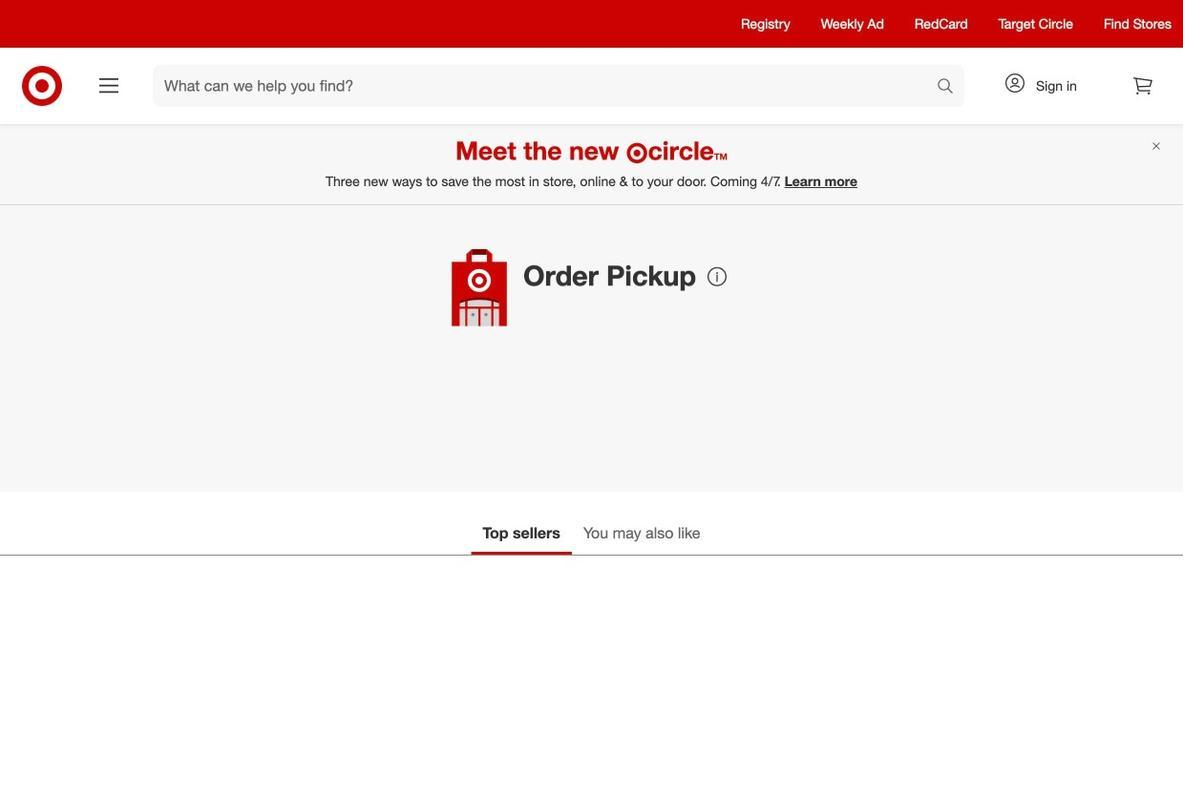 Task type: vqa. For each thing, say whether or not it's contained in the screenshot.
What can we help you find? suggestions appear below search field
yes



Task type: describe. For each thing, give the bounding box(es) containing it.
What can we help you find? suggestions appear below search field
[[153, 65, 942, 107]]



